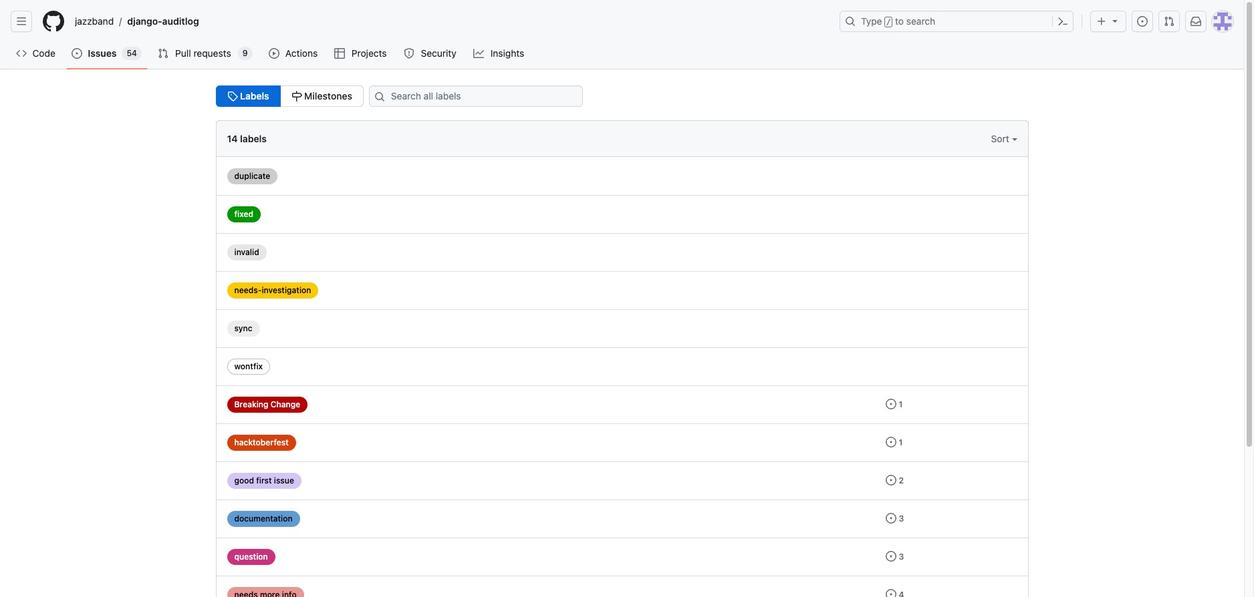 Task type: vqa. For each thing, say whether or not it's contained in the screenshot.


Task type: describe. For each thing, give the bounding box(es) containing it.
pull
[[175, 47, 191, 59]]

change
[[271, 400, 300, 410]]

good first issue
[[234, 476, 294, 486]]

duplicate link
[[227, 168, 278, 185]]

1 link for hacktoberfest
[[885, 437, 903, 448]]

list containing jazzband
[[70, 11, 832, 32]]

type
[[861, 15, 882, 27]]

wontfix link
[[227, 359, 270, 375]]

tag image
[[227, 91, 238, 102]]

play image
[[269, 48, 279, 59]]

type / to search
[[861, 15, 935, 27]]

issue opened image right "triangle down" icon
[[1137, 16, 1148, 27]]

git pull request image for issue opened icon left of issues
[[158, 48, 168, 59]]

sync
[[234, 324, 252, 334]]

sync link
[[227, 321, 260, 337]]

investigation
[[262, 285, 311, 295]]

issue element
[[216, 86, 364, 107]]

1 for hacktoberfest
[[899, 438, 903, 448]]

django-
[[127, 15, 162, 27]]

documentation link
[[227, 511, 300, 527]]

1 link for breaking change
[[885, 399, 903, 410]]

graph image
[[473, 48, 484, 59]]

issue opened image left 2
[[885, 475, 896, 486]]

milestones
[[302, 90, 352, 102]]

14 labels
[[227, 133, 267, 144]]

shield image
[[404, 48, 415, 59]]

jazzband link
[[70, 11, 119, 32]]

jazzband
[[75, 15, 114, 27]]

plus image
[[1096, 16, 1107, 27]]

django-auditlog link
[[122, 11, 204, 32]]

jazzband / django-auditlog
[[75, 15, 199, 27]]

first
[[256, 476, 272, 486]]

/ for type
[[886, 17, 891, 27]]

search image
[[374, 92, 385, 102]]

hacktoberfest link
[[227, 435, 296, 451]]

triangle down image
[[1110, 15, 1120, 26]]

Labels search field
[[369, 86, 583, 107]]

to
[[895, 15, 904, 27]]

projects
[[352, 47, 387, 59]]

actions link
[[263, 43, 324, 64]]

auditlog
[[162, 15, 199, 27]]

actions
[[285, 47, 318, 59]]

security link
[[398, 43, 463, 64]]

labels link
[[216, 86, 280, 107]]

issue opened image for hacktoberfest
[[885, 437, 896, 448]]

insights link
[[468, 43, 531, 64]]

notifications image
[[1191, 16, 1201, 27]]

table image
[[335, 48, 345, 59]]

fixed link
[[227, 207, 261, 223]]

code
[[32, 47, 55, 59]]

breaking change link
[[227, 397, 308, 413]]

invalid
[[234, 247, 259, 257]]

issue opened image up 4 open issues and pull requests image
[[885, 552, 896, 562]]



Task type: locate. For each thing, give the bounding box(es) containing it.
0 vertical spatial 3
[[899, 514, 904, 524]]

3 for question
[[899, 552, 904, 562]]

insights
[[491, 47, 524, 59]]

issue opened image left issues
[[72, 48, 82, 59]]

good
[[234, 476, 254, 486]]

pull requests
[[175, 47, 231, 59]]

1 issue opened image from the top
[[885, 399, 896, 410]]

good first issue link
[[227, 473, 302, 489]]

54
[[127, 48, 137, 58]]

3 link
[[885, 513, 904, 524], [885, 552, 904, 562]]

3 issue opened image from the top
[[885, 513, 896, 524]]

9
[[243, 48, 248, 58]]

breaking change
[[234, 400, 300, 410]]

command palette image
[[1058, 16, 1068, 27]]

1 3 from the top
[[899, 514, 904, 524]]

3 for documentation
[[899, 514, 904, 524]]

2 vertical spatial issue opened image
[[885, 513, 896, 524]]

0 horizontal spatial /
[[119, 16, 122, 27]]

question link
[[227, 550, 275, 566]]

invalid link
[[227, 245, 267, 261]]

1 horizontal spatial /
[[886, 17, 891, 27]]

3 link for question
[[885, 552, 904, 562]]

needs-
[[234, 285, 262, 295]]

git pull request image for issue opened icon on the right of "triangle down" icon
[[1164, 16, 1175, 27]]

/ left to
[[886, 17, 891, 27]]

/ inside jazzband / django-auditlog
[[119, 16, 122, 27]]

/
[[119, 16, 122, 27], [886, 17, 891, 27]]

git pull request image left "pull"
[[158, 48, 168, 59]]

code link
[[11, 43, 61, 64]]

3 link down '2' link
[[885, 513, 904, 524]]

1 vertical spatial issue opened image
[[885, 437, 896, 448]]

3 link up 4 open issues and pull requests image
[[885, 552, 904, 562]]

milestone image
[[291, 91, 302, 102]]

wontfix
[[234, 362, 263, 372]]

1 vertical spatial 3
[[899, 552, 904, 562]]

needs-investigation
[[234, 285, 311, 295]]

fixed
[[234, 209, 253, 219]]

needs-investigation link
[[227, 283, 319, 299]]

2 1 from the top
[[899, 438, 903, 448]]

homepage image
[[43, 11, 64, 32]]

14
[[227, 133, 238, 144]]

2 issue opened image from the top
[[885, 437, 896, 448]]

0 vertical spatial git pull request image
[[1164, 16, 1175, 27]]

milestones link
[[280, 86, 364, 107]]

2 3 from the top
[[899, 552, 904, 562]]

0 vertical spatial 1 link
[[885, 399, 903, 410]]

git pull request image left notifications image
[[1164, 16, 1175, 27]]

issue opened image
[[885, 399, 896, 410], [885, 437, 896, 448], [885, 513, 896, 524]]

2 1 link from the top
[[885, 437, 903, 448]]

sort
[[991, 133, 1012, 144]]

1 3 link from the top
[[885, 513, 904, 524]]

issue opened image for breaking change
[[885, 399, 896, 410]]

0 horizontal spatial git pull request image
[[158, 48, 168, 59]]

issue opened image for documentation
[[885, 513, 896, 524]]

issue
[[274, 476, 294, 486]]

issue opened image
[[1137, 16, 1148, 27], [72, 48, 82, 59], [885, 475, 896, 486], [885, 552, 896, 562]]

1 link
[[885, 399, 903, 410], [885, 437, 903, 448]]

3 link for documentation
[[885, 513, 904, 524]]

projects link
[[329, 43, 393, 64]]

2
[[899, 476, 904, 486]]

1 1 from the top
[[899, 400, 903, 410]]

None search field
[[364, 86, 599, 107]]

1 vertical spatial 3 link
[[885, 552, 904, 562]]

/ inside type / to search
[[886, 17, 891, 27]]

0 vertical spatial 1
[[899, 400, 903, 410]]

git pull request image
[[1164, 16, 1175, 27], [158, 48, 168, 59]]

breaking
[[234, 400, 268, 410]]

2 3 link from the top
[[885, 552, 904, 562]]

/ left django-
[[119, 16, 122, 27]]

0 vertical spatial issue opened image
[[885, 399, 896, 410]]

1
[[899, 400, 903, 410], [899, 438, 903, 448]]

0 vertical spatial 3 link
[[885, 513, 904, 524]]

requests
[[194, 47, 231, 59]]

documentation
[[234, 514, 293, 524]]

1 horizontal spatial git pull request image
[[1164, 16, 1175, 27]]

1 vertical spatial 1 link
[[885, 437, 903, 448]]

security
[[421, 47, 456, 59]]

4 open issues and pull requests image
[[885, 590, 896, 598]]

list
[[70, 11, 832, 32]]

Search all labels text field
[[369, 86, 583, 107]]

1 for breaking change
[[899, 400, 903, 410]]

duplicate
[[234, 171, 270, 181]]

search
[[906, 15, 935, 27]]

1 vertical spatial 1
[[899, 438, 903, 448]]

code image
[[16, 48, 27, 59]]

labels
[[238, 90, 269, 102]]

/ for jazzband
[[119, 16, 122, 27]]

question
[[234, 552, 268, 562]]

sort button
[[991, 132, 1017, 146]]

1 vertical spatial git pull request image
[[158, 48, 168, 59]]

2 link
[[885, 475, 904, 486]]

3
[[899, 514, 904, 524], [899, 552, 904, 562]]

1 1 link from the top
[[885, 399, 903, 410]]

hacktoberfest
[[234, 438, 289, 448]]

labels
[[240, 133, 267, 144]]

issues
[[88, 47, 117, 59]]



